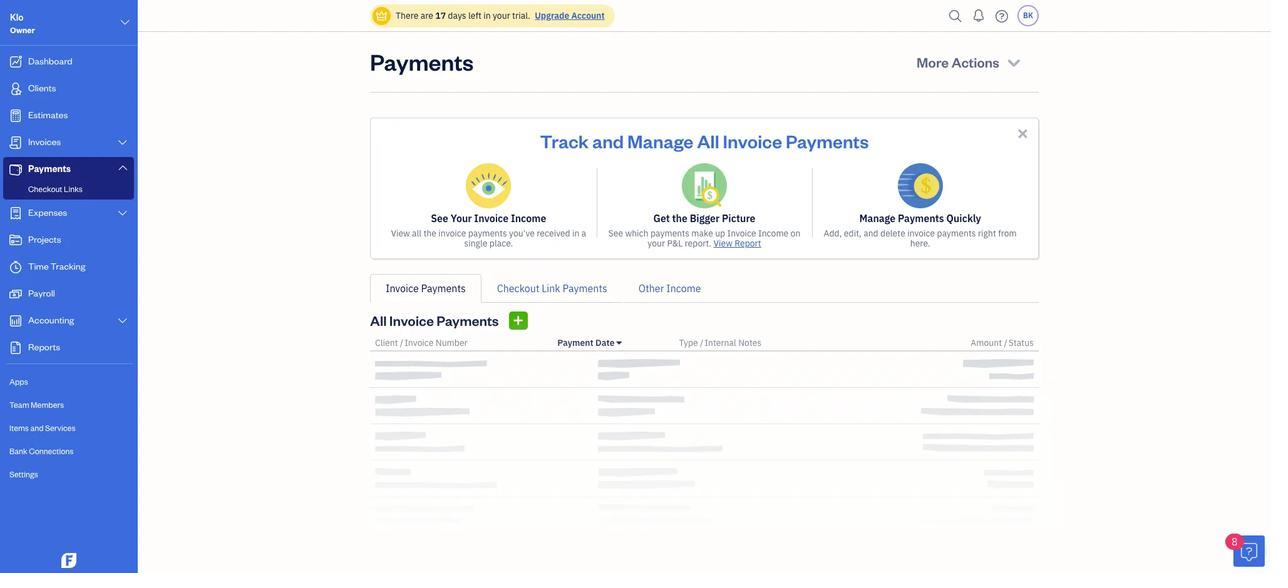 Task type: vqa. For each thing, say whether or not it's contained in the screenshot.
On in the right of the page
yes



Task type: locate. For each thing, give the bounding box(es) containing it.
0 horizontal spatial all
[[370, 312, 387, 330]]

1 vertical spatial the
[[424, 228, 437, 239]]

time tracking
[[28, 261, 85, 273]]

and inside 'main' element
[[30, 424, 44, 434]]

1 horizontal spatial view
[[714, 238, 733, 249]]

report
[[735, 238, 762, 249]]

3 payments from the left
[[938, 228, 977, 239]]

2 vertical spatial and
[[30, 424, 44, 434]]

/ for internal
[[700, 338, 704, 349]]

your left trial.
[[493, 10, 511, 21]]

all up client at bottom left
[[370, 312, 387, 330]]

2 horizontal spatial payments
[[938, 228, 977, 239]]

1 vertical spatial manage
[[860, 212, 896, 225]]

the right all
[[424, 228, 437, 239]]

client image
[[8, 83, 23, 95]]

0 horizontal spatial and
[[30, 424, 44, 434]]

0 horizontal spatial see
[[431, 212, 449, 225]]

the
[[673, 212, 688, 225], [424, 228, 437, 239]]

picture
[[722, 212, 756, 225]]

3 / from the left
[[1005, 338, 1008, 349]]

in left a
[[573, 228, 580, 239]]

estimates
[[28, 109, 68, 121]]

and right edit,
[[864, 228, 879, 239]]

which
[[626, 228, 649, 239]]

see left your
[[431, 212, 449, 225]]

income up you've
[[511, 212, 547, 225]]

dashboard image
[[8, 56, 23, 68]]

0 horizontal spatial /
[[400, 338, 404, 349]]

and right items
[[30, 424, 44, 434]]

invoice inside manage payments quickly add, edit, and delete invoice payments right from here.
[[908, 228, 936, 239]]

view left all
[[391, 228, 410, 239]]

go to help image
[[992, 7, 1013, 25]]

1 invoice from the left
[[439, 228, 466, 239]]

/ left the status at right
[[1005, 338, 1008, 349]]

team
[[9, 400, 29, 410]]

and inside manage payments quickly add, edit, and delete invoice payments right from here.
[[864, 228, 879, 239]]

place.
[[490, 238, 513, 249]]

payments
[[370, 47, 474, 76], [786, 129, 869, 153], [28, 163, 71, 175], [899, 212, 945, 225], [421, 283, 466, 295], [563, 283, 608, 295], [437, 312, 499, 330]]

your
[[451, 212, 472, 225]]

2 horizontal spatial income
[[759, 228, 789, 239]]

payments inside see which payments make up invoice income on your p&l report.
[[651, 228, 690, 239]]

1 vertical spatial see
[[609, 228, 623, 239]]

and
[[593, 129, 624, 153], [864, 228, 879, 239], [30, 424, 44, 434]]

account
[[572, 10, 605, 21]]

0 horizontal spatial the
[[424, 228, 437, 239]]

see for which
[[609, 228, 623, 239]]

get
[[654, 212, 670, 225]]

amount button
[[971, 338, 1003, 349]]

payroll
[[28, 288, 55, 299]]

invoice down your
[[439, 228, 466, 239]]

expenses
[[28, 207, 67, 219]]

2 payments from the left
[[651, 228, 690, 239]]

0 vertical spatial the
[[673, 212, 688, 225]]

payments inside manage payments quickly add, edit, and delete invoice payments right from here.
[[938, 228, 977, 239]]

p&l
[[668, 238, 683, 249]]

1 horizontal spatial invoice
[[908, 228, 936, 239]]

invoice right delete
[[908, 228, 936, 239]]

8 button
[[1226, 534, 1266, 568]]

more actions
[[917, 53, 1000, 71]]

income right other
[[667, 283, 701, 295]]

type button
[[679, 338, 698, 349]]

dashboard
[[28, 55, 72, 67]]

money image
[[8, 288, 23, 301]]

0 horizontal spatial manage
[[628, 129, 694, 153]]

the inside see your invoice income view all the invoice payments you've received in a single place.
[[424, 228, 437, 239]]

notes
[[739, 338, 762, 349]]

left
[[469, 10, 482, 21]]

other
[[639, 283, 664, 295]]

income
[[511, 212, 547, 225], [759, 228, 789, 239], [667, 283, 701, 295]]

invoice
[[439, 228, 466, 239], [908, 228, 936, 239]]

estimate image
[[8, 110, 23, 122]]

chevron large down image for payments
[[117, 163, 128, 173]]

expenses link
[[3, 201, 134, 227]]

add,
[[824, 228, 842, 239]]

1 vertical spatial and
[[864, 228, 879, 239]]

1 horizontal spatial and
[[593, 129, 624, 153]]

payments down get
[[651, 228, 690, 239]]

0 vertical spatial see
[[431, 212, 449, 225]]

a
[[582, 228, 587, 239]]

payments inside 'main' element
[[28, 163, 71, 175]]

services
[[45, 424, 76, 434]]

1 horizontal spatial payments
[[651, 228, 690, 239]]

notifications image
[[969, 3, 989, 28]]

1 vertical spatial checkout
[[497, 283, 540, 295]]

2 invoice from the left
[[908, 228, 936, 239]]

0 vertical spatial and
[[593, 129, 624, 153]]

1 horizontal spatial manage
[[860, 212, 896, 225]]

0 horizontal spatial income
[[511, 212, 547, 225]]

invoices link
[[3, 130, 134, 156]]

track and manage all invoice payments
[[540, 129, 869, 153]]

2 vertical spatial income
[[667, 283, 701, 295]]

here.
[[911, 238, 931, 249]]

reports
[[28, 341, 60, 353]]

report image
[[8, 342, 23, 355]]

checkout for checkout links
[[28, 184, 62, 194]]

and right track
[[593, 129, 624, 153]]

1 vertical spatial all
[[370, 312, 387, 330]]

upgrade account link
[[533, 10, 605, 21]]

chart image
[[8, 315, 23, 328]]

manage payments quickly add, edit, and delete invoice payments right from here.
[[824, 212, 1017, 249]]

2 horizontal spatial and
[[864, 228, 879, 239]]

caretdown image
[[617, 338, 622, 348]]

days
[[448, 10, 467, 21]]

see for your
[[431, 212, 449, 225]]

more actions button
[[906, 47, 1034, 77]]

members
[[31, 400, 64, 410]]

team members
[[9, 400, 64, 410]]

checkout
[[28, 184, 62, 194], [497, 283, 540, 295]]

see left which
[[609, 228, 623, 239]]

/ right client at bottom left
[[400, 338, 404, 349]]

trial.
[[513, 10, 531, 21]]

invoice inside see your invoice income view all the invoice payments you've received in a single place.
[[439, 228, 466, 239]]

the right get
[[673, 212, 688, 225]]

checkout up add a new payment image at the bottom
[[497, 283, 540, 295]]

payments down quickly
[[938, 228, 977, 239]]

estimates link
[[3, 103, 134, 129]]

1 horizontal spatial all
[[698, 129, 720, 153]]

checkout up expenses
[[28, 184, 62, 194]]

/ right type button
[[700, 338, 704, 349]]

0 horizontal spatial invoice
[[439, 228, 466, 239]]

0 horizontal spatial checkout
[[28, 184, 62, 194]]

1 horizontal spatial /
[[700, 338, 704, 349]]

chevron large down image
[[119, 15, 131, 30], [117, 138, 128, 148], [117, 163, 128, 173], [117, 316, 128, 326]]

dashboard link
[[3, 49, 134, 75]]

manage inside manage payments quickly add, edit, and delete invoice payments right from here.
[[860, 212, 896, 225]]

items and services link
[[3, 418, 134, 440]]

invoice
[[723, 129, 783, 153], [475, 212, 509, 225], [728, 228, 757, 239], [386, 283, 419, 295], [390, 312, 434, 330], [405, 338, 434, 349]]

0 vertical spatial all
[[698, 129, 720, 153]]

payments link
[[3, 157, 134, 182]]

0 horizontal spatial payments
[[468, 228, 507, 239]]

see inside see your invoice income view all the invoice payments you've received in a single place.
[[431, 212, 449, 225]]

1 horizontal spatial checkout
[[497, 283, 540, 295]]

crown image
[[375, 9, 388, 22]]

1 / from the left
[[400, 338, 404, 349]]

payments inside see your invoice income view all the invoice payments you've received in a single place.
[[468, 228, 507, 239]]

invoice for payments
[[908, 228, 936, 239]]

apps link
[[3, 372, 134, 393]]

income left on
[[759, 228, 789, 239]]

track
[[540, 129, 589, 153]]

1 vertical spatial your
[[648, 238, 665, 249]]

payments down your
[[468, 228, 507, 239]]

2 / from the left
[[700, 338, 704, 349]]

1 vertical spatial in
[[573, 228, 580, 239]]

view right make
[[714, 238, 733, 249]]

quickly
[[947, 212, 982, 225]]

0 vertical spatial your
[[493, 10, 511, 21]]

invoice payments
[[386, 283, 466, 295]]

clients
[[28, 82, 56, 94]]

payment
[[558, 338, 594, 349]]

0 vertical spatial checkout
[[28, 184, 62, 194]]

checkout inside 'main' element
[[28, 184, 62, 194]]

your left p&l at the right top of the page
[[648, 238, 665, 249]]

1 horizontal spatial in
[[573, 228, 580, 239]]

chevron large down image for invoices
[[117, 138, 128, 148]]

all
[[698, 129, 720, 153], [370, 312, 387, 330]]

chevron large down image
[[117, 209, 128, 219]]

up
[[716, 228, 726, 239]]

0 vertical spatial in
[[484, 10, 491, 21]]

see your invoice income image
[[466, 164, 511, 209]]

1 horizontal spatial your
[[648, 238, 665, 249]]

see inside see which payments make up invoice income on your p&l report.
[[609, 228, 623, 239]]

amount
[[971, 338, 1003, 349]]

payment date button
[[558, 338, 622, 349]]

0 vertical spatial income
[[511, 212, 547, 225]]

items
[[9, 424, 29, 434]]

1 payments from the left
[[468, 228, 507, 239]]

in right the 'left' on the top of page
[[484, 10, 491, 21]]

all up get the bigger picture
[[698, 129, 720, 153]]

bank connections
[[9, 447, 74, 457]]

1 horizontal spatial see
[[609, 228, 623, 239]]

owner
[[10, 25, 35, 35]]

1 vertical spatial income
[[759, 228, 789, 239]]

view inside see your invoice income view all the invoice payments you've received in a single place.
[[391, 228, 410, 239]]

see
[[431, 212, 449, 225], [609, 228, 623, 239]]

invoices
[[28, 136, 61, 148]]

projects
[[28, 234, 61, 246]]

actions
[[952, 53, 1000, 71]]

0 horizontal spatial view
[[391, 228, 410, 239]]

0 vertical spatial manage
[[628, 129, 694, 153]]

checkout link payments
[[497, 283, 608, 295]]

2 horizontal spatial /
[[1005, 338, 1008, 349]]



Task type: describe. For each thing, give the bounding box(es) containing it.
accounting
[[28, 315, 74, 326]]

team members link
[[3, 395, 134, 417]]

payment image
[[8, 164, 23, 176]]

in inside see your invoice income view all the invoice payments you've received in a single place.
[[573, 228, 580, 239]]

apps
[[9, 377, 28, 387]]

view report
[[714, 238, 762, 249]]

on
[[791, 228, 801, 239]]

chevron large down image for accounting
[[117, 316, 128, 326]]

other income link
[[623, 274, 717, 303]]

you've
[[509, 228, 535, 239]]

settings link
[[3, 464, 134, 486]]

amount / status
[[971, 338, 1034, 349]]

type
[[679, 338, 698, 349]]

invoice payments link
[[370, 274, 482, 303]]

timer image
[[8, 261, 23, 274]]

other income
[[639, 283, 701, 295]]

bank
[[9, 447, 27, 457]]

invoice inside see which payments make up invoice income on your p&l report.
[[728, 228, 757, 239]]

make
[[692, 228, 714, 239]]

right
[[979, 228, 997, 239]]

accounting link
[[3, 309, 134, 335]]

projects link
[[3, 228, 134, 254]]

8
[[1232, 536, 1238, 549]]

bank connections link
[[3, 441, 134, 463]]

1 horizontal spatial income
[[667, 283, 701, 295]]

invoice image
[[8, 137, 23, 149]]

time
[[28, 261, 49, 273]]

received
[[537, 228, 571, 239]]

client / invoice number
[[375, 338, 468, 349]]

reports link
[[3, 336, 134, 362]]

your inside see which payments make up invoice income on your p&l report.
[[648, 238, 665, 249]]

links
[[64, 184, 83, 194]]

payment date
[[558, 338, 615, 349]]

checkout for checkout link payments
[[497, 283, 540, 295]]

17
[[436, 10, 446, 21]]

and for manage
[[593, 129, 624, 153]]

project image
[[8, 234, 23, 247]]

report.
[[685, 238, 712, 249]]

search image
[[946, 7, 966, 25]]

expense image
[[8, 207, 23, 220]]

items and services
[[9, 424, 76, 434]]

0 horizontal spatial your
[[493, 10, 511, 21]]

payments for add,
[[938, 228, 977, 239]]

income inside see your invoice income view all the invoice payments you've received in a single place.
[[511, 212, 547, 225]]

all
[[412, 228, 422, 239]]

1 horizontal spatial the
[[673, 212, 688, 225]]

time tracking link
[[3, 255, 134, 281]]

tracking
[[51, 261, 85, 273]]

income inside see which payments make up invoice income on your p&l report.
[[759, 228, 789, 239]]

0 horizontal spatial in
[[484, 10, 491, 21]]

manage payments quickly image
[[898, 164, 943, 209]]

and for services
[[30, 424, 44, 434]]

edit,
[[844, 228, 862, 239]]

close image
[[1016, 127, 1031, 141]]

from
[[999, 228, 1017, 239]]

payments inside manage payments quickly add, edit, and delete invoice payments right from here.
[[899, 212, 945, 225]]

clients link
[[3, 76, 134, 102]]

see your invoice income view all the invoice payments you've received in a single place.
[[391, 212, 587, 249]]

main element
[[0, 0, 169, 574]]

bk button
[[1018, 5, 1039, 26]]

upgrade
[[535, 10, 570, 21]]

get the bigger picture image
[[682, 164, 727, 209]]

see which payments make up invoice income on your p&l report.
[[609, 228, 801, 249]]

chevrondown image
[[1006, 53, 1023, 71]]

add a new payment image
[[513, 313, 524, 329]]

get the bigger picture
[[654, 212, 756, 225]]

/ for status
[[1005, 338, 1008, 349]]

payroll link
[[3, 282, 134, 308]]

date
[[596, 338, 615, 349]]

there
[[396, 10, 419, 21]]

there are 17 days left in your trial. upgrade account
[[396, 10, 605, 21]]

connections
[[29, 447, 74, 457]]

checkout link payments link
[[482, 274, 623, 303]]

client
[[375, 338, 398, 349]]

single
[[464, 238, 488, 249]]

klo
[[10, 11, 24, 23]]

number
[[436, 338, 468, 349]]

type / internal notes
[[679, 338, 762, 349]]

payments for income
[[468, 228, 507, 239]]

link
[[542, 283, 561, 295]]

invoice inside see your invoice income view all the invoice payments you've received in a single place.
[[475, 212, 509, 225]]

all invoice payments
[[370, 312, 499, 330]]

checkout links
[[28, 184, 83, 194]]

klo owner
[[10, 11, 35, 35]]

settings
[[9, 470, 38, 480]]

invoice for your
[[439, 228, 466, 239]]

bigger
[[690, 212, 720, 225]]

more
[[917, 53, 949, 71]]

freshbooks image
[[59, 554, 79, 569]]

resource center badge image
[[1234, 536, 1266, 568]]

are
[[421, 10, 434, 21]]

/ for invoice
[[400, 338, 404, 349]]

checkout links link
[[6, 182, 132, 197]]



